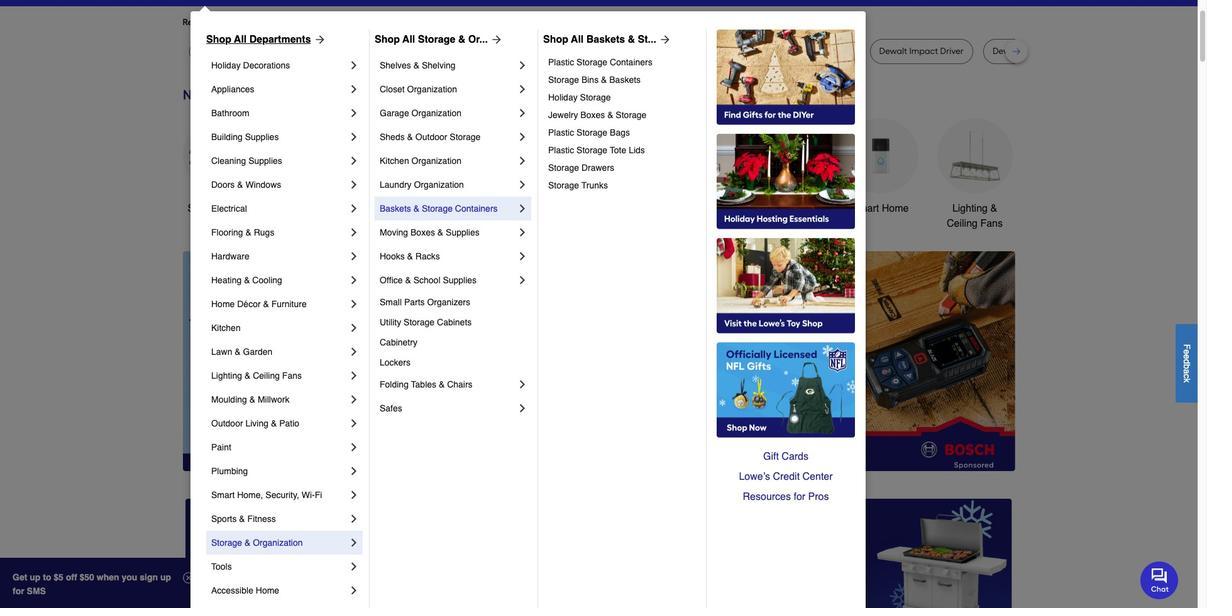 Task type: describe. For each thing, give the bounding box(es) containing it.
2 up from the left
[[160, 573, 171, 583]]

kitchen for kitchen organization
[[380, 156, 409, 166]]

moulding & millwork
[[211, 395, 290, 405]]

laundry organization link
[[380, 173, 516, 197]]

0 vertical spatial outdoor
[[415, 132, 447, 142]]

fitness
[[247, 514, 276, 524]]

office & school supplies
[[380, 275, 477, 285]]

utility storage cabinets
[[380, 318, 472, 328]]

1 e from the top
[[1182, 350, 1192, 354]]

hooks & racks link
[[380, 245, 516, 268]]

sports & fitness link
[[211, 507, 348, 531]]

millwork
[[258, 395, 290, 405]]

doors
[[211, 180, 235, 190]]

0 horizontal spatial tools
[[211, 562, 232, 572]]

shop for shop all storage & or...
[[375, 34, 400, 45]]

storage down parts
[[404, 318, 435, 328]]

chevron right image for holiday decorations
[[348, 59, 360, 72]]

chevron right image for home décor & furniture
[[348, 298, 360, 311]]

lawn & garden
[[211, 347, 272, 357]]

garage
[[380, 108, 409, 118]]

1 horizontal spatial tools
[[397, 203, 421, 214]]

impact for impact driver
[[796, 46, 825, 57]]

shelves
[[380, 60, 411, 70]]

resources for pros
[[743, 492, 829, 503]]

chevron right image for kitchen organization
[[516, 155, 529, 167]]

dewalt drill
[[722, 46, 767, 57]]

hardware
[[211, 251, 249, 262]]

b
[[1182, 364, 1192, 369]]

chevron right image for plumbing
[[348, 465, 360, 478]]

drill for dewalt drill bit set
[[1023, 46, 1038, 57]]

chevron right image for laundry organization
[[516, 179, 529, 191]]

accessible home link
[[211, 579, 348, 603]]

chevron right image for building supplies
[[348, 131, 360, 143]]

plastic storage tote lids link
[[548, 141, 697, 159]]

chevron right image for sheds & outdoor storage
[[516, 131, 529, 143]]

lockers
[[380, 358, 411, 368]]

supplies up cleaning supplies
[[245, 132, 279, 142]]

1 vertical spatial baskets
[[609, 75, 641, 85]]

1 horizontal spatial containers
[[610, 57, 652, 67]]

closet
[[380, 84, 405, 94]]

more
[[322, 17, 342, 28]]

3 bit from the left
[[614, 46, 624, 57]]

shop all departments
[[206, 34, 311, 45]]

c
[[1182, 374, 1192, 378]]

sign
[[140, 573, 158, 583]]

chevron right image for outdoor living & patio
[[348, 417, 360, 430]]

trunks
[[581, 180, 608, 191]]

dewalt for dewalt drill
[[722, 46, 750, 57]]

2 set from the left
[[1052, 46, 1065, 57]]

officially licensed n f l gifts. shop now. image
[[717, 343, 855, 438]]

smart home, security, wi-fi
[[211, 490, 322, 500]]

3 impact from the left
[[909, 46, 938, 57]]

heating & cooling
[[211, 275, 282, 285]]

smart home
[[852, 203, 909, 214]]

moving
[[380, 228, 408, 238]]

home décor & furniture
[[211, 299, 307, 309]]

decorations for christmas
[[476, 218, 530, 229]]

chevron right image for hooks & racks
[[516, 250, 529, 263]]

1 horizontal spatial lighting
[[952, 203, 988, 214]]

storage up plastic storage tote lids
[[577, 128, 607, 138]]

chevron right image for heating & cooling
[[348, 274, 360, 287]]

storage down plastic storage bags
[[577, 145, 607, 155]]

impact driver
[[796, 46, 850, 57]]

storage & organization link
[[211, 531, 348, 555]]

hooks & racks
[[380, 251, 440, 262]]

smart for smart home
[[852, 203, 879, 214]]

outdoor tools & equipment link
[[654, 118, 730, 231]]

chevron right image for bathroom
[[348, 107, 360, 119]]

shop all deals link
[[183, 118, 258, 216]]

deals
[[227, 203, 253, 214]]

0 horizontal spatial bathroom link
[[211, 101, 348, 125]]

lawn & garden link
[[211, 340, 348, 364]]

moving boxes & supplies link
[[380, 221, 516, 245]]

office & school supplies link
[[380, 268, 516, 292]]

chevron right image for safes
[[516, 402, 529, 415]]

when
[[97, 573, 119, 583]]

2 vertical spatial baskets
[[380, 204, 411, 214]]

recommended searches for you heading
[[183, 16, 1015, 29]]

closet organization link
[[380, 77, 516, 101]]

organization for closet organization
[[407, 84, 457, 94]]

electrical link
[[211, 197, 348, 221]]

$50
[[80, 573, 94, 583]]

storage bins & baskets
[[548, 75, 641, 85]]

hardware link
[[211, 245, 348, 268]]

0 vertical spatial fans
[[980, 218, 1003, 229]]

paint
[[211, 443, 231, 453]]

st...
[[638, 34, 656, 45]]

advertisement region
[[406, 251, 1015, 474]]

chevron right image for cleaning supplies
[[348, 155, 360, 167]]

up to 35 percent off select small appliances. image
[[468, 499, 730, 609]]

arrow right image for shop all storage & or...
[[488, 33, 503, 46]]

chevron right image for sports & fitness
[[348, 513, 360, 526]]

drawers
[[582, 163, 614, 173]]

storage up the storage trunks at the top
[[548, 163, 579, 173]]

outdoor for outdoor tools & equipment
[[656, 203, 692, 214]]

supplies up small parts organizers link
[[443, 275, 477, 285]]

or...
[[468, 34, 488, 45]]

kitchen link
[[211, 316, 348, 340]]

baskets & storage containers link
[[380, 197, 516, 221]]

plumbing link
[[211, 460, 348, 483]]

bit for dewalt drill bit set
[[1040, 46, 1050, 57]]

for inside resources for pros link
[[794, 492, 805, 503]]

small
[[380, 297, 402, 307]]

1 set from the left
[[626, 46, 639, 57]]

flooring & rugs
[[211, 228, 274, 238]]

chevron right image for kitchen
[[348, 322, 360, 334]]

rugs
[[254, 228, 274, 238]]

kitchen organization link
[[380, 149, 516, 173]]

shop all storage & or... link
[[375, 32, 503, 47]]

plastic storage containers
[[548, 57, 652, 67]]

lowe's credit center
[[739, 472, 833, 483]]

garage organization
[[380, 108, 461, 118]]

kitchen for kitchen
[[211, 323, 241, 333]]

outdoor tools & equipment
[[656, 203, 728, 229]]

shelves & shelving
[[380, 60, 456, 70]]

shelving
[[422, 60, 456, 70]]

holiday hosting essentials. image
[[717, 134, 855, 229]]

chevron right image for baskets & storage containers
[[516, 202, 529, 215]]

driver for impact driver bit
[[532, 46, 555, 57]]

shop all baskets & st... link
[[543, 32, 671, 47]]

organization for laundry organization
[[414, 180, 464, 190]]

0 vertical spatial bathroom
[[211, 108, 249, 118]]

cleaning supplies
[[211, 156, 282, 166]]

recommended
[[183, 17, 243, 28]]

storage drawers link
[[548, 159, 697, 177]]

appliances
[[211, 84, 254, 94]]

chevron right image for storage & organization
[[348, 537, 360, 550]]

holiday for holiday decorations
[[211, 60, 241, 70]]

new deals every day during 25 days of deals image
[[183, 84, 1015, 105]]

jewelry
[[548, 110, 578, 120]]

chevron right image for smart home, security, wi-fi
[[348, 489, 360, 502]]

1 horizontal spatial lighting & ceiling fans
[[947, 203, 1003, 229]]

dewalt drill bit
[[331, 46, 388, 57]]

dewalt for dewalt drill bit
[[331, 46, 359, 57]]

shop for shop all departments
[[206, 34, 231, 45]]

home for accessible home
[[256, 586, 279, 596]]

0 horizontal spatial lighting
[[211, 371, 242, 381]]

get up to $5 off $50 when you sign up for sms
[[13, 573, 171, 597]]

visit the lowe's toy shop. image
[[717, 238, 855, 334]]

chevron right image for accessible home
[[348, 585, 360, 597]]

bit for dewalt drill bit
[[378, 46, 388, 57]]

you for more suggestions for you
[[409, 17, 424, 28]]

plastic storage bags
[[548, 128, 630, 138]]

impact for impact driver bit
[[501, 46, 530, 57]]

1 horizontal spatial bathroom
[[764, 203, 808, 214]]

shop all storage & or...
[[375, 34, 488, 45]]

center
[[803, 472, 833, 483]]

fi
[[315, 490, 322, 500]]

arrow right image inside shop all departments link
[[311, 33, 326, 46]]

chevron right image for shelves & shelving
[[516, 59, 529, 72]]

doors & windows
[[211, 180, 281, 190]]

tables
[[411, 380, 436, 390]]

all for storage
[[402, 34, 415, 45]]

small parts organizers link
[[380, 292, 529, 312]]

plastic for plastic storage bags
[[548, 128, 574, 138]]

storage bins & baskets link
[[548, 71, 697, 89]]

flooring & rugs link
[[211, 221, 348, 245]]



Task type: locate. For each thing, give the bounding box(es) containing it.
more suggestions for you link
[[322, 16, 434, 29]]

2 impact from the left
[[796, 46, 825, 57]]

cabinetry link
[[380, 333, 529, 353]]

chevron right image for moulding & millwork
[[348, 394, 360, 406]]

outdoor down moulding at the left of the page
[[211, 419, 243, 429]]

chevron right image for electrical
[[348, 202, 360, 215]]

$5
[[54, 573, 63, 583]]

outdoor living & patio link
[[211, 412, 348, 436]]

0 horizontal spatial kitchen
[[211, 323, 241, 333]]

tools down laundry organization
[[397, 203, 421, 214]]

0 vertical spatial lighting
[[952, 203, 988, 214]]

boxes up plastic storage bags
[[581, 110, 605, 120]]

0 horizontal spatial impact
[[501, 46, 530, 57]]

plastic down impact driver bit
[[548, 57, 574, 67]]

2 driver from the left
[[827, 46, 850, 57]]

up right sign
[[160, 573, 171, 583]]

chevron right image for hardware
[[348, 250, 360, 263]]

1 vertical spatial plastic
[[548, 128, 574, 138]]

organization for kitchen organization
[[412, 156, 461, 166]]

0 vertical spatial arrow right image
[[311, 33, 326, 46]]

holiday up appliances at left
[[211, 60, 241, 70]]

plumbing
[[211, 467, 248, 477]]

up
[[30, 573, 40, 583], [160, 573, 171, 583]]

arrow right image
[[311, 33, 326, 46], [992, 361, 1004, 374]]

shop down recommended
[[206, 34, 231, 45]]

f
[[1182, 344, 1192, 350]]

arrow right image for shop all baskets & st...
[[656, 33, 671, 46]]

0 horizontal spatial arrow right image
[[311, 33, 326, 46]]

1 vertical spatial lighting
[[211, 371, 242, 381]]

smart inside smart home link
[[852, 203, 879, 214]]

for right 'suggestions'
[[396, 17, 407, 28]]

0 vertical spatial plastic
[[548, 57, 574, 67]]

e up "d"
[[1182, 350, 1192, 354]]

chevron right image for moving boxes & supplies
[[516, 226, 529, 239]]

k
[[1182, 378, 1192, 383]]

plastic for plastic storage tote lids
[[548, 145, 574, 155]]

1 horizontal spatial bathroom link
[[749, 118, 824, 216]]

0 horizontal spatial fans
[[282, 371, 302, 381]]

smart for smart home, security, wi-fi
[[211, 490, 235, 500]]

1 bit from the left
[[378, 46, 388, 57]]

all right shop
[[214, 203, 225, 214]]

1 vertical spatial ceiling
[[253, 371, 280, 381]]

outdoor inside outdoor tools & equipment
[[656, 203, 692, 214]]

chevron right image for flooring & rugs
[[348, 226, 360, 239]]

0 horizontal spatial tools link
[[211, 555, 348, 579]]

parts
[[404, 297, 425, 307]]

0 horizontal spatial ceiling
[[253, 371, 280, 381]]

chevron right image for tools
[[348, 561, 360, 573]]

1 horizontal spatial home
[[256, 586, 279, 596]]

1 vertical spatial home
[[211, 299, 235, 309]]

supplies up "hooks & racks" link
[[446, 228, 480, 238]]

1 up from the left
[[30, 573, 40, 583]]

1 you from the left
[[297, 17, 312, 28]]

2 horizontal spatial tools
[[695, 203, 718, 214]]

0 horizontal spatial lighting & ceiling fans
[[211, 371, 302, 381]]

arrow right image up plastic storage containers link
[[656, 33, 671, 46]]

kitchen up laundry
[[380, 156, 409, 166]]

1 vertical spatial fans
[[282, 371, 302, 381]]

2 vertical spatial home
[[256, 586, 279, 596]]

&
[[458, 34, 465, 45], [628, 34, 635, 45], [414, 60, 419, 70], [601, 75, 607, 85], [607, 110, 613, 120], [407, 132, 413, 142], [237, 180, 243, 190], [721, 203, 728, 214], [990, 203, 997, 214], [414, 204, 419, 214], [246, 228, 251, 238], [437, 228, 443, 238], [407, 251, 413, 262], [244, 275, 250, 285], [405, 275, 411, 285], [263, 299, 269, 309], [235, 347, 241, 357], [245, 371, 250, 381], [439, 380, 445, 390], [249, 395, 255, 405], [271, 419, 277, 429], [239, 514, 245, 524], [245, 538, 250, 548]]

shop all deals
[[188, 203, 253, 214]]

departments
[[249, 34, 311, 45]]

chevron right image for lighting & ceiling fans
[[348, 370, 360, 382]]

2 drill from the left
[[597, 46, 612, 57]]

1 arrow right image from the left
[[488, 33, 503, 46]]

tools up accessible
[[211, 562, 232, 572]]

plastic
[[548, 57, 574, 67], [548, 128, 574, 138], [548, 145, 574, 155]]

3 plastic from the top
[[548, 145, 574, 155]]

you for recommended searches for you
[[297, 17, 312, 28]]

chevron right image
[[516, 59, 529, 72], [348, 83, 360, 96], [516, 83, 529, 96], [348, 107, 360, 119], [516, 107, 529, 119], [516, 131, 529, 143], [348, 155, 360, 167], [516, 179, 529, 191], [348, 202, 360, 215], [516, 202, 529, 215], [348, 250, 360, 263], [516, 250, 529, 263], [348, 274, 360, 287], [348, 298, 360, 311], [348, 346, 360, 358], [348, 370, 360, 382], [516, 378, 529, 391], [516, 402, 529, 415], [348, 441, 360, 454], [348, 489, 360, 502], [348, 513, 360, 526], [348, 537, 360, 550]]

0 vertical spatial boxes
[[581, 110, 605, 120]]

for
[[284, 17, 295, 28], [396, 17, 407, 28], [794, 492, 805, 503], [13, 587, 24, 597]]

scroll to item #5 image
[[770, 449, 800, 454]]

1 vertical spatial arrow right image
[[992, 361, 1004, 374]]

1 impact from the left
[[501, 46, 530, 57]]

lockers link
[[380, 353, 529, 373]]

baskets inside "link"
[[586, 34, 625, 45]]

arrow right image up shelves & shelving link
[[488, 33, 503, 46]]

1 horizontal spatial holiday
[[548, 92, 578, 102]]

drill for dewalt drill bit
[[361, 46, 376, 57]]

1 horizontal spatial shop
[[375, 34, 400, 45]]

decorations for holiday
[[243, 60, 290, 70]]

arrow right image
[[488, 33, 503, 46], [656, 33, 671, 46]]

0 horizontal spatial driver
[[532, 46, 555, 57]]

holiday up jewelry in the top of the page
[[548, 92, 578, 102]]

supplies up windows
[[248, 156, 282, 166]]

you
[[297, 17, 312, 28], [409, 17, 424, 28]]

for up departments
[[284, 17, 295, 28]]

2 horizontal spatial driver
[[940, 46, 964, 57]]

up to 30 percent off select grills and accessories. image
[[750, 499, 1013, 609]]

1 vertical spatial holiday
[[548, 92, 578, 102]]

1 vertical spatial decorations
[[476, 218, 530, 229]]

home décor & furniture link
[[211, 292, 348, 316]]

outdoor up equipment
[[656, 203, 692, 214]]

storage drawers
[[548, 163, 614, 173]]

storage up the bins at the left top
[[577, 57, 607, 67]]

d
[[1182, 359, 1192, 364]]

dewalt drill bit set
[[993, 46, 1065, 57]]

storage down garage organization link
[[450, 132, 481, 142]]

2 horizontal spatial home
[[882, 203, 909, 214]]

shop these last-minute gifts. $99 or less. quantities are limited and won't last. image
[[183, 251, 386, 472]]

for down get
[[13, 587, 24, 597]]

1 vertical spatial boxes
[[411, 228, 435, 238]]

1 horizontal spatial arrow right image
[[992, 361, 1004, 374]]

2 horizontal spatial impact
[[909, 46, 938, 57]]

all for departments
[[234, 34, 247, 45]]

1 vertical spatial tools link
[[211, 555, 348, 579]]

decorations down shop all departments link
[[243, 60, 290, 70]]

0 horizontal spatial up
[[30, 573, 40, 583]]

storage down sports at the bottom left of the page
[[211, 538, 242, 548]]

gift cards
[[763, 451, 809, 463]]

plastic for plastic storage containers
[[548, 57, 574, 67]]

organization up "sheds & outdoor storage" on the left top of the page
[[412, 108, 461, 118]]

0 vertical spatial kitchen
[[380, 156, 409, 166]]

dewalt for dewalt drill bit set
[[993, 46, 1021, 57]]

1 horizontal spatial impact
[[796, 46, 825, 57]]

chevron right image for closet organization
[[516, 83, 529, 96]]

furniture
[[271, 299, 307, 309]]

chevron right image for garage organization
[[516, 107, 529, 119]]

recommended searches for you
[[183, 17, 312, 28]]

kitchen inside "link"
[[211, 323, 241, 333]]

1 dewalt from the left
[[331, 46, 359, 57]]

1 horizontal spatial kitchen
[[380, 156, 409, 166]]

chevron right image for appliances
[[348, 83, 360, 96]]

chevron right image for lawn & garden
[[348, 346, 360, 358]]

2 bit from the left
[[558, 46, 568, 57]]

electrical
[[211, 204, 247, 214]]

4 dewalt from the left
[[993, 46, 1021, 57]]

a
[[1182, 369, 1192, 374]]

bit for impact driver bit
[[558, 46, 568, 57]]

smart inside smart home, security, wi-fi link
[[211, 490, 235, 500]]

0 vertical spatial ceiling
[[947, 218, 978, 229]]

laundry
[[380, 180, 412, 190]]

1 shop from the left
[[206, 34, 231, 45]]

shop
[[206, 34, 231, 45], [375, 34, 400, 45], [543, 34, 568, 45]]

0 horizontal spatial bathroom
[[211, 108, 249, 118]]

1 horizontal spatial boxes
[[581, 110, 605, 120]]

garden
[[243, 347, 272, 357]]

scroll to item #4 image
[[739, 449, 770, 454]]

boxes up racks
[[411, 228, 435, 238]]

3 shop from the left
[[543, 34, 568, 45]]

wi-
[[302, 490, 315, 500]]

outdoor inside "link"
[[211, 419, 243, 429]]

e
[[1182, 350, 1192, 354], [1182, 354, 1192, 359]]

containers down drill bit set
[[610, 57, 652, 67]]

organization down "sheds & outdoor storage" on the left top of the page
[[412, 156, 461, 166]]

outdoor
[[415, 132, 447, 142], [656, 203, 692, 214], [211, 419, 243, 429]]

0 vertical spatial smart
[[852, 203, 879, 214]]

3 drill from the left
[[752, 46, 767, 57]]

1 horizontal spatial lighting & ceiling fans link
[[937, 118, 1013, 231]]

0 vertical spatial tools link
[[371, 118, 447, 216]]

home for smart home
[[882, 203, 909, 214]]

3 dewalt from the left
[[879, 46, 907, 57]]

0 horizontal spatial lighting & ceiling fans link
[[211, 364, 348, 388]]

1 horizontal spatial decorations
[[476, 218, 530, 229]]

holiday storage link
[[548, 89, 697, 106]]

& inside "link"
[[628, 34, 635, 45]]

cleaning
[[211, 156, 246, 166]]

bins
[[582, 75, 599, 85]]

organization up 'baskets & storage containers'
[[414, 180, 464, 190]]

3 driver from the left
[[940, 46, 964, 57]]

sports
[[211, 514, 237, 524]]

1 vertical spatial outdoor
[[656, 203, 692, 214]]

tools link
[[371, 118, 447, 216], [211, 555, 348, 579]]

to
[[43, 573, 51, 583]]

chat invite button image
[[1141, 561, 1179, 600]]

2 vertical spatial plastic
[[548, 145, 574, 155]]

0 horizontal spatial home
[[211, 299, 235, 309]]

outdoor up kitchen organization
[[415, 132, 447, 142]]

0 horizontal spatial containers
[[455, 204, 498, 214]]

1 horizontal spatial ceiling
[[947, 218, 978, 229]]

arrow right image inside shop all baskets & st... "link"
[[656, 33, 671, 46]]

boxes
[[581, 110, 605, 120], [411, 228, 435, 238]]

1 horizontal spatial fans
[[980, 218, 1003, 229]]

storage & organization
[[211, 538, 303, 548]]

2 plastic from the top
[[548, 128, 574, 138]]

2 horizontal spatial shop
[[543, 34, 568, 45]]

1 horizontal spatial outdoor
[[415, 132, 447, 142]]

shop for shop all baskets & st...
[[543, 34, 568, 45]]

lids
[[629, 145, 645, 155]]

all inside 'link'
[[214, 203, 225, 214]]

2 you from the left
[[409, 17, 424, 28]]

dewalt
[[331, 46, 359, 57], [722, 46, 750, 57], [879, 46, 907, 57], [993, 46, 1021, 57]]

shop up impact driver bit
[[543, 34, 568, 45]]

drill
[[361, 46, 376, 57], [597, 46, 612, 57], [752, 46, 767, 57], [1023, 46, 1038, 57]]

storage trunks link
[[548, 177, 697, 194]]

moulding & millwork link
[[211, 388, 348, 412]]

0 vertical spatial containers
[[610, 57, 652, 67]]

storage up moving boxes & supplies
[[422, 204, 453, 214]]

1 horizontal spatial smart
[[852, 203, 879, 214]]

chevron right image for doors & windows
[[348, 179, 360, 191]]

credit
[[773, 472, 800, 483]]

kitchen
[[380, 156, 409, 166], [211, 323, 241, 333]]

1 vertical spatial lighting & ceiling fans
[[211, 371, 302, 381]]

decorations down christmas
[[476, 218, 530, 229]]

drill for dewalt drill
[[752, 46, 767, 57]]

1 horizontal spatial driver
[[827, 46, 850, 57]]

christmas
[[481, 203, 526, 214]]

0 horizontal spatial boxes
[[411, 228, 435, 238]]

organization down shelving
[[407, 84, 457, 94]]

0 horizontal spatial holiday
[[211, 60, 241, 70]]

safes link
[[380, 397, 516, 421]]

driver for impact driver
[[827, 46, 850, 57]]

boxes for moving
[[411, 228, 435, 238]]

4 drill from the left
[[1023, 46, 1038, 57]]

shop all departments link
[[206, 32, 326, 47]]

1 vertical spatial smart
[[211, 490, 235, 500]]

arrow right image inside shop all storage & or... link
[[488, 33, 503, 46]]

2 dewalt from the left
[[722, 46, 750, 57]]

baskets up drill bit set
[[586, 34, 625, 45]]

get
[[13, 573, 27, 583]]

0 vertical spatial baskets
[[586, 34, 625, 45]]

bags
[[610, 128, 630, 138]]

& inside "link"
[[271, 419, 277, 429]]

all inside "link"
[[571, 34, 584, 45]]

you up shop all storage & or...
[[409, 17, 424, 28]]

1 horizontal spatial you
[[409, 17, 424, 28]]

hooks
[[380, 251, 405, 262]]

shop down more suggestions for you link in the top left of the page
[[375, 34, 400, 45]]

for left pros
[[794, 492, 805, 503]]

all down recommended searches for you
[[234, 34, 247, 45]]

suggestions
[[344, 17, 394, 28]]

chevron right image for folding tables & chairs
[[516, 378, 529, 391]]

cabinetry
[[380, 338, 417, 348]]

paint link
[[211, 436, 348, 460]]

all down recommended searches for you heading
[[571, 34, 584, 45]]

cooling
[[252, 275, 282, 285]]

0 vertical spatial decorations
[[243, 60, 290, 70]]

storage down storage bins & baskets
[[580, 92, 611, 102]]

storage down the holiday storage link
[[616, 110, 647, 120]]

containers down laundry organization link
[[455, 204, 498, 214]]

2 vertical spatial outdoor
[[211, 419, 243, 429]]

0 horizontal spatial you
[[297, 17, 312, 28]]

heating
[[211, 275, 242, 285]]

drill bit set
[[597, 46, 639, 57]]

0 vertical spatial lighting & ceiling fans
[[947, 203, 1003, 229]]

baskets down plastic storage containers link
[[609, 75, 641, 85]]

sheds & outdoor storage
[[380, 132, 481, 142]]

chevron right image for office & school supplies
[[516, 274, 529, 287]]

storage up shelving
[[418, 34, 455, 45]]

chevron right image for paint
[[348, 441, 360, 454]]

0 vertical spatial holiday
[[211, 60, 241, 70]]

jewelry boxes & storage
[[548, 110, 647, 120]]

0 vertical spatial lighting & ceiling fans link
[[937, 118, 1013, 231]]

1 horizontal spatial tools link
[[371, 118, 447, 216]]

you left more
[[297, 17, 312, 28]]

outdoor for outdoor living & patio
[[211, 419, 243, 429]]

1 horizontal spatial up
[[160, 573, 171, 583]]

0 horizontal spatial decorations
[[243, 60, 290, 70]]

for inside more suggestions for you link
[[396, 17, 407, 28]]

utility storage cabinets link
[[380, 312, 529, 333]]

all for deals
[[214, 203, 225, 214]]

2 shop from the left
[[375, 34, 400, 45]]

storage down storage drawers
[[548, 180, 579, 191]]

dewalt for dewalt impact driver
[[879, 46, 907, 57]]

1 horizontal spatial arrow right image
[[656, 33, 671, 46]]

smart home, security, wi-fi link
[[211, 483, 348, 507]]

up left to
[[30, 573, 40, 583]]

1 drill from the left
[[361, 46, 376, 57]]

1 vertical spatial lighting & ceiling fans link
[[211, 364, 348, 388]]

0 horizontal spatial outdoor
[[211, 419, 243, 429]]

closet organization
[[380, 84, 457, 94]]

storage trunks
[[548, 180, 608, 191]]

building supplies
[[211, 132, 279, 142]]

1 vertical spatial kitchen
[[211, 323, 241, 333]]

1 driver from the left
[[532, 46, 555, 57]]

baskets down laundry
[[380, 204, 411, 214]]

building
[[211, 132, 243, 142]]

None search field
[[468, 0, 812, 8]]

windows
[[245, 180, 281, 190]]

organization for garage organization
[[412, 108, 461, 118]]

shop inside "link"
[[543, 34, 568, 45]]

holiday for holiday storage
[[548, 92, 578, 102]]

tools inside outdoor tools & equipment
[[695, 203, 718, 214]]

sheds
[[380, 132, 405, 142]]

2 horizontal spatial outdoor
[[656, 203, 692, 214]]

0 vertical spatial home
[[882, 203, 909, 214]]

0 horizontal spatial set
[[626, 46, 639, 57]]

sports & fitness
[[211, 514, 276, 524]]

plastic up storage drawers
[[548, 145, 574, 155]]

all up shelves & shelving
[[402, 34, 415, 45]]

living
[[246, 419, 269, 429]]

e up "b"
[[1182, 354, 1192, 359]]

sheds & outdoor storage link
[[380, 125, 516, 149]]

0 horizontal spatial smart
[[211, 490, 235, 500]]

storage up holiday storage
[[548, 75, 579, 85]]

plastic storage containers link
[[548, 53, 697, 71]]

christmas decorations
[[476, 203, 530, 229]]

2 arrow right image from the left
[[656, 33, 671, 46]]

1 vertical spatial containers
[[455, 204, 498, 214]]

lowe's
[[739, 472, 770, 483]]

4 bit from the left
[[1040, 46, 1050, 57]]

& inside outdoor tools & equipment
[[721, 203, 728, 214]]

0 horizontal spatial shop
[[206, 34, 231, 45]]

tools up equipment
[[695, 203, 718, 214]]

chevron right image
[[348, 59, 360, 72], [348, 131, 360, 143], [516, 155, 529, 167], [348, 179, 360, 191], [348, 226, 360, 239], [516, 226, 529, 239], [516, 274, 529, 287], [348, 322, 360, 334], [348, 394, 360, 406], [348, 417, 360, 430], [348, 465, 360, 478], [348, 561, 360, 573], [348, 585, 360, 597]]

get up to 2 free select tools or batteries when you buy 1 with select purchases. image
[[185, 499, 448, 609]]

searches
[[245, 17, 282, 28]]

kitchen up lawn
[[211, 323, 241, 333]]

organization down the sports & fitness link
[[253, 538, 303, 548]]

boxes for jewelry
[[581, 110, 605, 120]]

0 horizontal spatial arrow right image
[[488, 33, 503, 46]]

for inside get up to $5 off $50 when you sign up for sms
[[13, 587, 24, 597]]

1 plastic from the top
[[548, 57, 574, 67]]

you inside more suggestions for you link
[[409, 17, 424, 28]]

1 horizontal spatial set
[[1052, 46, 1065, 57]]

all
[[234, 34, 247, 45], [402, 34, 415, 45], [571, 34, 584, 45], [214, 203, 225, 214]]

holiday storage
[[548, 92, 611, 102]]

scroll to item #2 element
[[677, 448, 709, 455]]

1 vertical spatial bathroom
[[764, 203, 808, 214]]

cleaning supplies link
[[211, 149, 348, 173]]

plastic down jewelry in the top of the page
[[548, 128, 574, 138]]

lowe's credit center link
[[717, 467, 855, 487]]

find gifts for the diyer. image
[[717, 30, 855, 125]]

2 e from the top
[[1182, 354, 1192, 359]]

all for baskets
[[571, 34, 584, 45]]



Task type: vqa. For each thing, say whether or not it's contained in the screenshot.
the By
no



